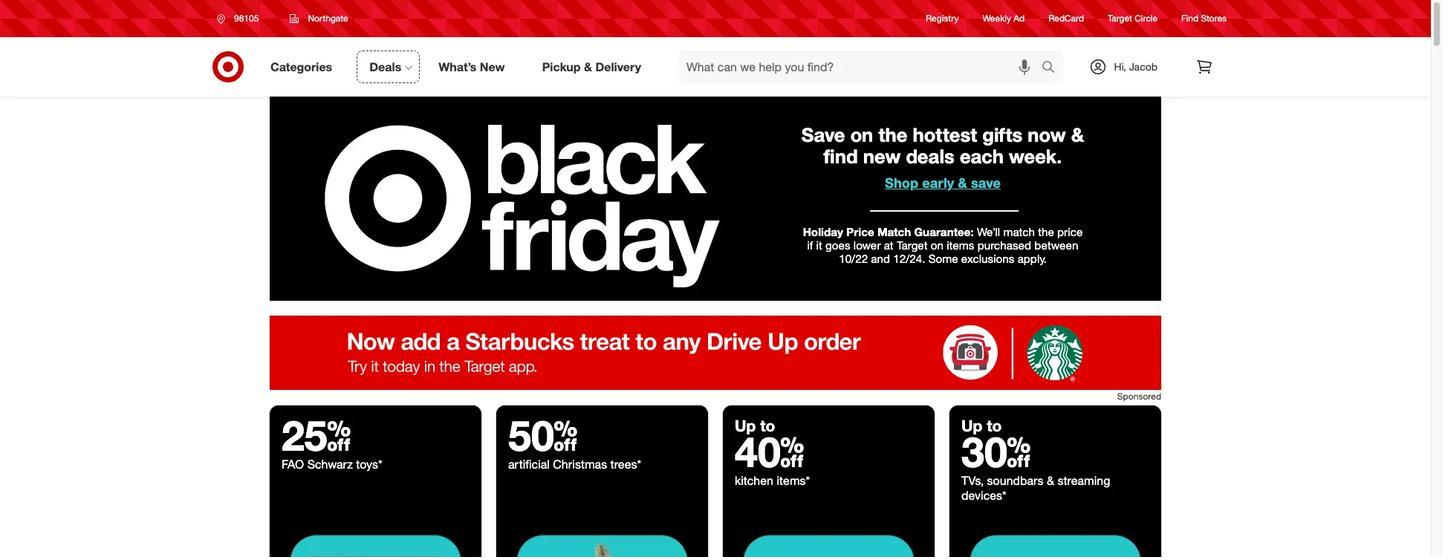Task type: vqa. For each thing, say whether or not it's contained in the screenshot.
qualifying
no



Task type: describe. For each thing, give the bounding box(es) containing it.
target circle
[[1108, 13, 1158, 24]]

& right pickup
[[584, 59, 592, 74]]

hi, jacob
[[1114, 60, 1158, 73]]

& left save
[[958, 175, 968, 191]]

redcard link
[[1049, 12, 1084, 25]]

up to for 40
[[735, 416, 775, 436]]

target inside we'll match the price if it goes lower at target on items purchased between 10/22 and 12/24. some exclusions apply.
[[897, 238, 928, 253]]

target black friday image for kitchen items*
[[723, 515, 935, 557]]

northgate
[[308, 13, 348, 24]]

ad
[[1014, 13, 1025, 24]]

the for on
[[879, 124, 908, 147]]

0 vertical spatial target
[[1108, 13, 1133, 24]]

black friday deals image
[[270, 97, 1162, 301]]

registry link
[[926, 12, 959, 25]]

deals link
[[357, 51, 420, 83]]

it
[[816, 238, 823, 253]]

fao
[[282, 457, 304, 472]]

12/24.
[[894, 252, 926, 266]]

up for 40
[[735, 416, 756, 436]]

deals
[[906, 145, 955, 168]]

pickup & delivery
[[542, 59, 641, 74]]

kitchen items*
[[735, 474, 810, 488]]

early
[[923, 175, 954, 191]]

98105
[[234, 13, 259, 24]]

stores
[[1201, 13, 1227, 24]]

kitchen
[[735, 474, 774, 488]]

lower
[[854, 238, 881, 253]]

25
[[282, 410, 351, 461]]

and
[[871, 252, 890, 266]]

schwarz
[[307, 457, 353, 472]]

goes
[[826, 238, 851, 253]]

christmas
[[553, 457, 607, 472]]

& inside save on the hottest gifts now & find new deals each week.
[[1071, 124, 1084, 147]]

new
[[863, 145, 901, 168]]

apply.
[[1018, 252, 1047, 266]]

on inside save on the hottest gifts now & find new deals each week.
[[851, 124, 874, 147]]

deals
[[370, 59, 402, 74]]

up for 30
[[962, 416, 983, 436]]

gifts
[[983, 124, 1023, 147]]

on inside we'll match the price if it goes lower at target on items purchased between 10/22 and 12/24. some exclusions apply.
[[931, 238, 944, 253]]

toys*
[[356, 457, 383, 472]]

target circle link
[[1108, 12, 1158, 25]]

shop
[[885, 175, 919, 191]]

tvs,
[[962, 474, 984, 488]]

to for 30
[[987, 416, 1002, 436]]

new
[[480, 59, 505, 74]]

redcard
[[1049, 13, 1084, 24]]

sponsored
[[1118, 391, 1162, 402]]

items*
[[777, 474, 810, 488]]

weekly
[[983, 13, 1011, 24]]

devices*
[[962, 488, 1007, 503]]

search
[[1035, 61, 1071, 75]]

the for match
[[1038, 225, 1054, 239]]

50 artificial christmas trees*
[[508, 410, 642, 472]]

jacob
[[1129, 60, 1158, 73]]

what's
[[439, 59, 477, 74]]

advertisement region
[[270, 316, 1162, 390]]

some
[[929, 252, 958, 266]]

streaming
[[1058, 474, 1111, 488]]



Task type: locate. For each thing, give the bounding box(es) containing it.
1 vertical spatial the
[[1038, 225, 1054, 239]]

guarantee:
[[915, 225, 974, 239]]

soundbars
[[987, 474, 1044, 488]]

target right at
[[897, 238, 928, 253]]

artificial
[[508, 457, 550, 472]]

find
[[1182, 13, 1199, 24]]

25 fao schwarz toys*
[[282, 410, 383, 472]]

1 up to from the left
[[735, 416, 775, 436]]

purchased
[[978, 238, 1032, 253]]

on
[[851, 124, 874, 147], [931, 238, 944, 253]]

2 to from the left
[[987, 416, 1002, 436]]

tvs, soundbars & streaming devices*
[[962, 474, 1111, 503]]

1 vertical spatial on
[[931, 238, 944, 253]]

98105 button
[[207, 5, 275, 32]]

50
[[508, 410, 578, 461]]

holiday price match guarantee:
[[803, 225, 974, 239]]

target
[[1108, 13, 1133, 24], [897, 238, 928, 253]]

to for 40
[[760, 416, 775, 436]]

30
[[962, 427, 1031, 477]]

hi,
[[1114, 60, 1127, 73]]

the
[[879, 124, 908, 147], [1038, 225, 1054, 239]]

shop early & save
[[885, 175, 1001, 191]]

10/22
[[839, 252, 868, 266]]

pickup
[[542, 59, 581, 74]]

northgate button
[[280, 5, 358, 32]]

up to up 'tvs,'
[[962, 416, 1002, 436]]

now
[[1028, 124, 1066, 147]]

categories link
[[258, 51, 351, 83]]

match
[[878, 225, 911, 239]]

0 horizontal spatial to
[[760, 416, 775, 436]]

0 horizontal spatial up to
[[735, 416, 775, 436]]

3 target black friday image from the left
[[723, 515, 935, 557]]

save
[[971, 175, 1001, 191]]

1 to from the left
[[760, 416, 775, 436]]

1 horizontal spatial up
[[962, 416, 983, 436]]

if
[[807, 238, 813, 253]]

holiday
[[803, 225, 843, 239]]

find stores link
[[1182, 12, 1227, 25]]

0 vertical spatial the
[[879, 124, 908, 147]]

find stores
[[1182, 13, 1227, 24]]

& right now
[[1071, 124, 1084, 147]]

0 vertical spatial on
[[851, 124, 874, 147]]

up to up kitchen
[[735, 416, 775, 436]]

on left items
[[931, 238, 944, 253]]

match
[[1004, 225, 1035, 239]]

items
[[947, 238, 975, 253]]

we'll
[[977, 225, 1001, 239]]

search button
[[1035, 51, 1071, 86]]

to up kitchen items*
[[760, 416, 775, 436]]

4 target black friday image from the left
[[950, 515, 1162, 557]]

weekly ad link
[[983, 12, 1025, 25]]

1 up from the left
[[735, 416, 756, 436]]

0 horizontal spatial target
[[897, 238, 928, 253]]

1 target black friday image from the left
[[270, 515, 482, 557]]

the left price
[[1038, 225, 1054, 239]]

up
[[735, 416, 756, 436], [962, 416, 983, 436]]

registry
[[926, 13, 959, 24]]

circle
[[1135, 13, 1158, 24]]

what's new link
[[426, 51, 524, 83]]

0 horizontal spatial the
[[879, 124, 908, 147]]

the inside we'll match the price if it goes lower at target on items purchased between 10/22 and 12/24. some exclusions apply.
[[1038, 225, 1054, 239]]

2 up to from the left
[[962, 416, 1002, 436]]

delivery
[[596, 59, 641, 74]]

target black friday image for fao schwarz toys*
[[270, 515, 482, 557]]

1 horizontal spatial target
[[1108, 13, 1133, 24]]

0 horizontal spatial up
[[735, 416, 756, 436]]

what's new
[[439, 59, 505, 74]]

weekly ad
[[983, 13, 1025, 24]]

up to
[[735, 416, 775, 436], [962, 416, 1002, 436]]

to
[[760, 416, 775, 436], [987, 416, 1002, 436]]

target left circle
[[1108, 13, 1133, 24]]

find
[[824, 145, 858, 168]]

up up 'tvs,'
[[962, 416, 983, 436]]

pickup & delivery link
[[530, 51, 660, 83]]

hottest
[[913, 124, 977, 147]]

save
[[802, 124, 845, 147]]

price
[[847, 225, 875, 239]]

1 horizontal spatial on
[[931, 238, 944, 253]]

we'll match the price if it goes lower at target on items purchased between 10/22 and 12/24. some exclusions apply.
[[807, 225, 1083, 266]]

at
[[884, 238, 894, 253]]

save on the hottest gifts now & find new deals each week.
[[802, 124, 1084, 168]]

2 target black friday image from the left
[[496, 515, 708, 557]]

target black friday image for tvs, soundbars & streaming devices*
[[950, 515, 1162, 557]]

& left streaming
[[1047, 474, 1055, 488]]

the inside save on the hottest gifts now & find new deals each week.
[[879, 124, 908, 147]]

target black friday image
[[270, 515, 482, 557], [496, 515, 708, 557], [723, 515, 935, 557], [950, 515, 1162, 557]]

& inside tvs, soundbars & streaming devices*
[[1047, 474, 1055, 488]]

1 horizontal spatial to
[[987, 416, 1002, 436]]

each
[[960, 145, 1004, 168]]

week.
[[1009, 145, 1062, 168]]

What can we help you find? suggestions appear below search field
[[678, 51, 1045, 83]]

between
[[1035, 238, 1079, 253]]

to up soundbars
[[987, 416, 1002, 436]]

up to for 30
[[962, 416, 1002, 436]]

&
[[584, 59, 592, 74], [1071, 124, 1084, 147], [958, 175, 968, 191], [1047, 474, 1055, 488]]

trees*
[[611, 457, 642, 472]]

1 horizontal spatial the
[[1038, 225, 1054, 239]]

categories
[[271, 59, 332, 74]]

the up shop at right
[[879, 124, 908, 147]]

2 up from the left
[[962, 416, 983, 436]]

exclusions
[[962, 252, 1015, 266]]

0 horizontal spatial on
[[851, 124, 874, 147]]

1 horizontal spatial up to
[[962, 416, 1002, 436]]

40
[[735, 427, 804, 477]]

up up kitchen
[[735, 416, 756, 436]]

on right the save on the top right of page
[[851, 124, 874, 147]]

1 vertical spatial target
[[897, 238, 928, 253]]

target black friday image for artificial christmas trees*
[[496, 515, 708, 557]]

price
[[1058, 225, 1083, 239]]



